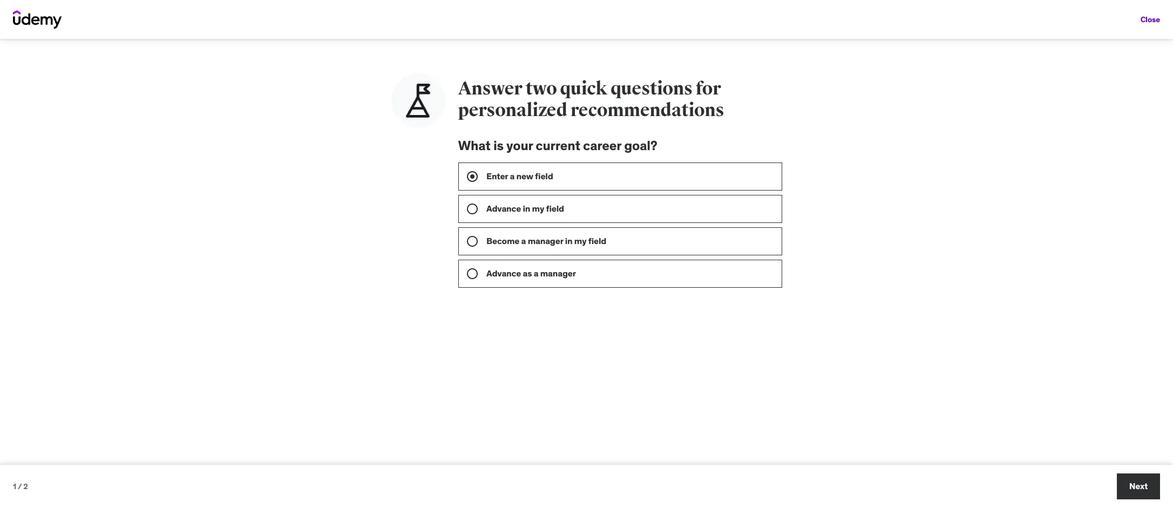 Task type: locate. For each thing, give the bounding box(es) containing it.
1 vertical spatial a
[[521, 235, 526, 246]]

field up become a manager in my field
[[546, 203, 564, 214]]

in up pencil
[[565, 235, 572, 246]]

0 horizontal spatial my
[[532, 203, 544, 214]]

quick
[[560, 77, 607, 100]]

1 horizontal spatial your
[[506, 137, 533, 154]]

selections
[[311, 47, 341, 55]]

new
[[242, 47, 256, 55]]

advance left "as" on the left of page
[[486, 268, 521, 278]]

1 vertical spatial my
[[574, 235, 586, 246]]

close
[[1141, 14, 1160, 24]]

0 horizontal spatial in
[[523, 203, 530, 214]]

field for advance in my field
[[546, 203, 564, 214]]

next
[[1129, 481, 1148, 492]]

1 horizontal spatial in
[[565, 235, 572, 246]]

manager up advance as a manager
[[528, 235, 563, 246]]

1 horizontal spatial a
[[521, 235, 526, 246]]

2 horizontal spatial a
[[534, 268, 538, 278]]

your right by at the left top of page
[[297, 47, 310, 55]]

as
[[523, 268, 532, 278]]

enter
[[486, 171, 508, 181]]

a for manager
[[521, 235, 526, 246]]

my up become a manager in my field
[[532, 203, 544, 214]]

0 vertical spatial your
[[297, 47, 310, 55]]

1 vertical spatial your
[[506, 137, 533, 154]]

0 vertical spatial a
[[510, 171, 514, 181]]

a right "as" on the left of page
[[534, 268, 538, 278]]

advance as a manager
[[486, 268, 576, 278]]

field
[[535, 171, 553, 181], [546, 203, 564, 214], [588, 235, 606, 246]]

0 vertical spatial field
[[535, 171, 553, 181]]

manager
[[528, 235, 563, 246], [540, 268, 576, 278]]

manager up pencil
[[540, 268, 576, 278]]

become
[[486, 235, 519, 246]]

advance for advance as a manager
[[486, 268, 521, 278]]

1 / 2
[[13, 481, 28, 491]]

personalized
[[458, 99, 567, 121]]

a
[[510, 171, 514, 181], [521, 235, 526, 246], [534, 268, 538, 278]]

my
[[532, 203, 544, 214], [574, 235, 586, 246]]

inspired by your selections
[[264, 47, 341, 55]]

a left new
[[510, 171, 514, 181]]

1 vertical spatial manager
[[540, 268, 576, 278]]

close button
[[1141, 9, 1160, 30]]

field up drawing
[[588, 235, 606, 246]]

your
[[297, 47, 310, 55], [506, 137, 533, 154]]

2
[[23, 481, 28, 491]]

current
[[536, 137, 580, 154]]

advance for advance in my field
[[486, 203, 521, 214]]

sketching
[[426, 281, 467, 292]]

1 advance from the top
[[486, 203, 521, 214]]

advance
[[486, 203, 521, 214], [486, 268, 521, 278]]

what is your current career goal?
[[458, 137, 657, 154]]

1 horizontal spatial my
[[574, 235, 586, 246]]

recommendations
[[571, 99, 724, 121]]

my up 'pencil drawing'
[[574, 235, 586, 246]]

pencil drawing
[[556, 281, 617, 292]]

illustration
[[705, 281, 749, 292]]

1 vertical spatial field
[[546, 203, 564, 214]]

0 vertical spatial advance
[[486, 203, 521, 214]]

what
[[458, 137, 491, 154]]

2 advance from the top
[[486, 268, 521, 278]]

in down new
[[523, 203, 530, 214]]

in
[[523, 203, 530, 214], [565, 235, 572, 246]]

career
[[583, 137, 621, 154]]

2 vertical spatial field
[[588, 235, 606, 246]]

advance up become
[[486, 203, 521, 214]]

0 horizontal spatial your
[[297, 47, 310, 55]]

answer
[[458, 77, 522, 100]]

0 vertical spatial my
[[532, 203, 544, 214]]

0 vertical spatial in
[[523, 203, 530, 214]]

0 horizontal spatial a
[[510, 171, 514, 181]]

is
[[493, 137, 504, 154]]

1 vertical spatial advance
[[486, 268, 521, 278]]

your right is
[[506, 137, 533, 154]]

two
[[526, 77, 557, 100]]

a right become
[[521, 235, 526, 246]]

goal?
[[624, 137, 657, 154]]

field for enter a new field
[[535, 171, 553, 181]]

field right new
[[535, 171, 553, 181]]



Task type: vqa. For each thing, say whether or not it's contained in the screenshot.
Prompt
no



Task type: describe. For each thing, give the bounding box(es) containing it.
sketching link
[[378, 272, 514, 302]]

new
[[516, 171, 533, 181]]

advance in my field
[[486, 203, 564, 214]]

/
[[18, 481, 22, 491]]

illustration link
[[659, 272, 795, 302]]

1
[[13, 481, 16, 491]]

1 vertical spatial in
[[565, 235, 572, 246]]

answer two quick questions for personalized recommendations
[[458, 77, 724, 121]]

0 vertical spatial manager
[[528, 235, 563, 246]]

next button
[[1117, 474, 1160, 499]]

for
[[696, 77, 721, 100]]

pencil drawing link
[[519, 272, 655, 302]]

2 vertical spatial a
[[534, 268, 538, 278]]

enter a new field
[[486, 171, 553, 181]]

udemy image
[[13, 10, 62, 29]]

become a manager in my field
[[486, 235, 606, 246]]

pencil
[[556, 281, 581, 292]]

drawing
[[583, 281, 617, 292]]

questions
[[611, 77, 693, 100]]

inspired
[[264, 47, 288, 55]]

by
[[289, 47, 296, 55]]

a for new
[[510, 171, 514, 181]]

your for current
[[506, 137, 533, 154]]

your for selections
[[297, 47, 310, 55]]



